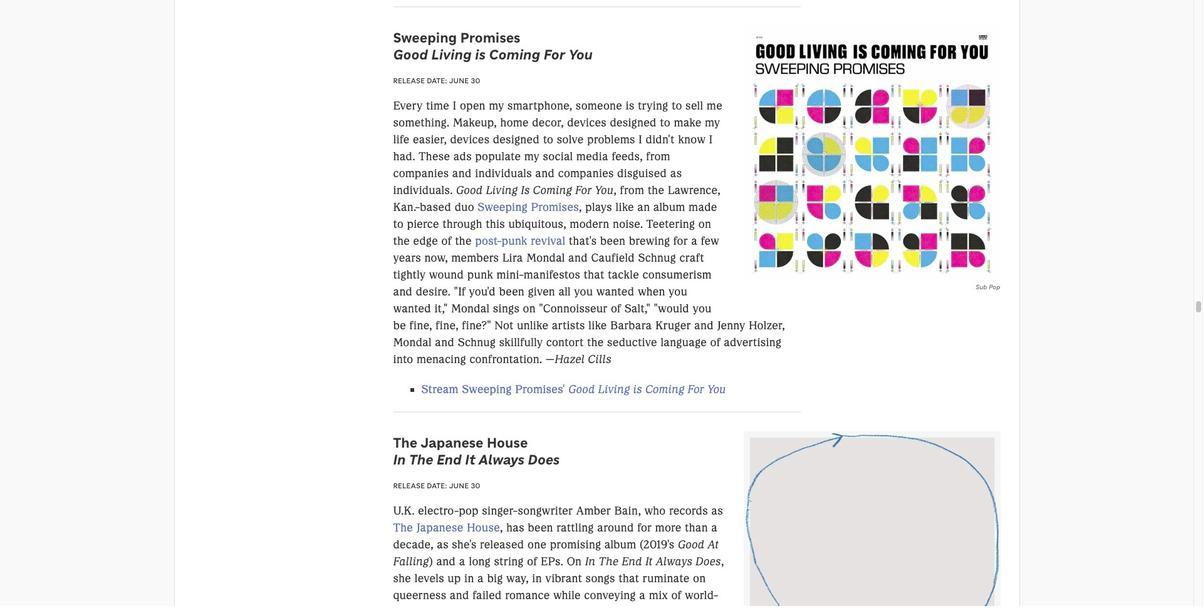 Task type: locate. For each thing, give the bounding box(es) containing it.
eps.
[[541, 555, 563, 569]]

2 companies from the left
[[558, 166, 614, 180]]

my right open
[[489, 99, 504, 112]]

promises'
[[515, 383, 565, 396]]

1 horizontal spatial fine,
[[436, 319, 459, 332]]

end inside the japanese house in the end it always does
[[437, 451, 462, 469]]

1 horizontal spatial you
[[595, 183, 614, 197]]

more
[[655, 521, 681, 535]]

like right artists
[[588, 319, 607, 332]]

for
[[673, 234, 688, 248], [637, 521, 652, 535]]

modern
[[570, 217, 609, 231]]

ruminate
[[643, 572, 690, 586]]

someone
[[576, 99, 622, 112]]

does down at
[[696, 555, 721, 569]]

0 horizontal spatial in
[[464, 572, 474, 586]]

0 horizontal spatial promises
[[460, 29, 520, 46]]

, for , she levels up in a big way, in vibrant songs that ruminate on queerness and failed romance while conveying a mix of world- weariness, wonder, lust, appreciation, disappointment a
[[721, 555, 724, 569]]

the up an on the top
[[648, 183, 664, 197]]

a down she's
[[459, 555, 465, 569]]

, inside , she levels up in a big way, in vibrant songs that ruminate on queerness and failed romance while conveying a mix of world- weariness, wonder, lust, appreciation, disappointment a
[[721, 555, 724, 569]]

0 horizontal spatial living
[[431, 46, 472, 63]]

devices down makeup,
[[450, 133, 490, 146]]

i right the time
[[453, 99, 457, 112]]

the inside that's been brewing for a few years now, members lira mondal and caufield schnug craft tightly wound punk mini-manifestos that tackle consumerism and desire. "if you'd been given all you wanted when you wanted it," mondal sings on "connoisseur of salt," "would you be fine, fine, fine?" not unlike artists like barbara kruger and jenny holzer, mondal and schnug skillfully contort the seductive language of advertising into menacing confrontation. —
[[587, 336, 604, 349]]

2 horizontal spatial i
[[709, 133, 713, 146]]

on inside , she levels up in a big way, in vibrant songs that ruminate on queerness and failed romance while conveying a mix of world- weariness, wonder, lust, appreciation, disappointment a
[[693, 572, 706, 586]]

1 vertical spatial 30
[[471, 481, 480, 491]]

0 horizontal spatial album
[[605, 538, 636, 552]]

conveying
[[584, 589, 636, 603]]

confrontation.
[[470, 352, 542, 366]]

0 horizontal spatial always
[[479, 451, 525, 469]]

that up the conveying
[[619, 572, 639, 586]]

house inside the u.k. electro-pop singer-songwriter amber bain, who records as the japanese house
[[467, 521, 500, 535]]

0 vertical spatial end
[[437, 451, 462, 469]]

on up unlike
[[523, 302, 536, 315]]

i
[[453, 99, 457, 112], [639, 133, 642, 146], [709, 133, 713, 146]]

2 vertical spatial living
[[598, 383, 630, 396]]

30 up the pop
[[471, 481, 480, 491]]

0 vertical spatial release date: june 30
[[393, 76, 480, 85]]

sweeping promises
[[478, 200, 579, 214]]

"connoisseur
[[539, 302, 608, 315]]

0 horizontal spatial wanted
[[393, 302, 431, 315]]

it up the pop
[[465, 451, 475, 469]]

good down hazel cills
[[568, 383, 595, 396]]

from inside , from the lawrence, kan.-based duo
[[620, 183, 644, 197]]

and up good living is coming for you
[[535, 166, 555, 180]]

1 vertical spatial from
[[620, 183, 644, 197]]

big
[[487, 572, 503, 586]]

0 vertical spatial on
[[698, 217, 711, 231]]

album inside , has been rattling around for more than a decade, as she's released one promising album (2019's
[[605, 538, 636, 552]]

been
[[600, 234, 625, 248], [499, 285, 524, 299], [528, 521, 553, 535]]

0 vertical spatial in
[[393, 451, 406, 469]]

the up years
[[393, 234, 410, 248]]

1 horizontal spatial that
[[619, 572, 639, 586]]

companies up individuals.
[[393, 166, 449, 180]]

in inside the japanese house in the end it always does
[[393, 451, 406, 469]]

album inside , plays like an album made to pierce through this ubiquitous, modern noise. teetering on the edge of the
[[653, 200, 685, 214]]

is down seductive
[[633, 383, 642, 396]]

designed down trying
[[610, 116, 657, 129]]

1 horizontal spatial wanted
[[596, 285, 634, 299]]

0 vertical spatial that
[[584, 268, 604, 282]]

string
[[494, 555, 524, 569]]

wanted
[[596, 285, 634, 299], [393, 302, 431, 315]]

0 horizontal spatial mondal
[[393, 336, 432, 349]]

living
[[431, 46, 472, 63], [486, 183, 518, 197], [598, 383, 630, 396]]

like inside , plays like an album made to pierce through this ubiquitous, modern noise. teetering on the edge of the
[[615, 200, 634, 214]]

"if
[[454, 285, 466, 299]]

0 vertical spatial date:
[[427, 76, 447, 85]]

at
[[708, 538, 719, 552]]

1 30 from the top
[[471, 76, 480, 85]]

is inside sweeping promises good living is coming for you
[[475, 46, 486, 63]]

for down language
[[688, 383, 704, 396]]

like up noise.
[[615, 200, 634, 214]]

stream
[[421, 383, 459, 396]]

1 vertical spatial date:
[[427, 481, 447, 491]]

0 vertical spatial my
[[489, 99, 504, 112]]

0 horizontal spatial you
[[574, 285, 593, 299]]

2 horizontal spatial living
[[598, 383, 630, 396]]

1 date: from the top
[[427, 76, 447, 85]]

is
[[475, 46, 486, 63], [626, 99, 634, 112], [633, 383, 642, 396]]

always up singer- on the left bottom of page
[[479, 451, 525, 469]]

that inside that's been brewing for a few years now, members lira mondal and caufield schnug craft tightly wound punk mini-manifestos that tackle consumerism and desire. "if you'd been given all you wanted when you wanted it," mondal sings on "connoisseur of salt," "would you be fine, fine, fine?" not unlike artists like barbara kruger and jenny holzer, mondal and schnug skillfully contort the seductive language of advertising into menacing confrontation. —
[[584, 268, 604, 282]]

2 release date: june 30 from the top
[[393, 481, 480, 491]]

it
[[465, 451, 475, 469], [645, 555, 653, 569]]

1 vertical spatial that
[[619, 572, 639, 586]]

date:
[[427, 76, 447, 85], [427, 481, 447, 491]]

end down (2019's
[[622, 555, 642, 569]]

release up every
[[393, 76, 425, 85]]

as
[[670, 166, 682, 180], [711, 504, 723, 518], [437, 538, 449, 552]]

1 vertical spatial sweeping
[[478, 200, 528, 214]]

release date: june 30 up the time
[[393, 76, 480, 85]]

given
[[528, 285, 555, 299]]

mondal up into
[[393, 336, 432, 349]]

coming
[[489, 46, 540, 63], [533, 183, 572, 197], [645, 383, 685, 396]]

and down tightly
[[393, 285, 413, 299]]

good
[[393, 46, 428, 63], [456, 183, 483, 197], [568, 383, 595, 396], [678, 538, 705, 552]]

and down that's
[[568, 251, 588, 265]]

designed down home
[[493, 133, 540, 146]]

album down the around
[[605, 538, 636, 552]]

1 release from the top
[[393, 76, 425, 85]]

2 horizontal spatial you
[[693, 302, 712, 315]]

solve
[[557, 133, 584, 146]]

, plays like an album made to pierce through this ubiquitous, modern noise. teetering on the edge of the
[[393, 200, 717, 248]]

1 vertical spatial on
[[523, 302, 536, 315]]

from down didn't
[[646, 149, 670, 163]]

1 horizontal spatial you
[[669, 285, 687, 299]]

1 horizontal spatial designed
[[610, 116, 657, 129]]

u.k.
[[393, 504, 415, 518]]

my left social
[[524, 149, 540, 163]]

0 vertical spatial you
[[569, 46, 593, 63]]

as up the lawrence,
[[670, 166, 682, 180]]

the up 'cills'
[[587, 336, 604, 349]]

sweeping
[[393, 29, 457, 46], [478, 200, 528, 214], [462, 383, 512, 396]]

2 fine, from the left
[[436, 319, 459, 332]]

of inside , she levels up in a big way, in vibrant songs that ruminate on queerness and failed romance while conveying a mix of world- weariness, wonder, lust, appreciation, disappointment a
[[671, 589, 682, 603]]

mondal down the revival
[[527, 251, 565, 265]]

populate
[[475, 149, 521, 163]]

1 vertical spatial as
[[711, 504, 723, 518]]

a up at
[[711, 521, 718, 535]]

promises inside sweeping promises good living is coming for you
[[460, 29, 520, 46]]

that down caufield
[[584, 268, 604, 282]]

0 horizontal spatial end
[[437, 451, 462, 469]]

individuals.
[[393, 183, 453, 197]]

mondal up fine?"
[[451, 302, 490, 315]]

you'd
[[469, 285, 496, 299]]

, inside , from the lawrence, kan.-based duo
[[614, 183, 617, 197]]

tackle
[[608, 268, 639, 282]]

image credit element
[[744, 283, 1000, 292]]

2 horizontal spatial my
[[705, 116, 720, 129]]

0 vertical spatial living
[[431, 46, 472, 63]]

0 horizontal spatial as
[[437, 538, 449, 552]]

0 horizontal spatial for
[[544, 46, 565, 63]]

from down disguised
[[620, 183, 644, 197]]

release date: june 30 up electro- on the left bottom
[[393, 481, 480, 491]]

promises
[[460, 29, 520, 46], [531, 200, 579, 214]]

japanese inside the japanese house in the end it always does
[[421, 434, 483, 452]]

as right records
[[711, 504, 723, 518]]

schnug down the brewing at the top
[[638, 251, 676, 265]]

1 vertical spatial wanted
[[393, 302, 431, 315]]

that inside , she levels up in a big way, in vibrant songs that ruminate on queerness and failed romance while conveying a mix of world- weariness, wonder, lust, appreciation, disappointment a
[[619, 572, 639, 586]]

you down the consumerism
[[669, 285, 687, 299]]

1 horizontal spatial from
[[646, 149, 670, 163]]

good down than
[[678, 538, 705, 552]]

album up teetering
[[653, 200, 685, 214]]

you right "would
[[693, 302, 712, 315]]

0 vertical spatial as
[[670, 166, 682, 180]]

been down mini-
[[499, 285, 524, 299]]

is left trying
[[626, 99, 634, 112]]

language
[[661, 336, 707, 349]]

and up language
[[694, 319, 714, 332]]

0 horizontal spatial does
[[528, 451, 560, 469]]

0 vertical spatial promises
[[460, 29, 520, 46]]

fine, down it,"
[[436, 319, 459, 332]]

0 vertical spatial for
[[544, 46, 565, 63]]

advertising
[[724, 336, 782, 349]]

2 vertical spatial on
[[693, 572, 706, 586]]

falling
[[393, 555, 429, 569]]

always up ruminate
[[656, 555, 693, 569]]

30 up open
[[471, 76, 480, 85]]

that
[[584, 268, 604, 282], [619, 572, 639, 586]]

coming right is
[[533, 183, 572, 197]]

1 release date: june 30 from the top
[[393, 76, 480, 85]]

0 horizontal spatial like
[[588, 319, 607, 332]]

been inside , has been rattling around for more than a decade, as she's released one promising album (2019's
[[528, 521, 553, 535]]

0 vertical spatial schnug
[[638, 251, 676, 265]]

in up romance
[[532, 572, 542, 586]]

you
[[569, 46, 593, 63], [595, 183, 614, 197], [707, 383, 726, 396]]

1 vertical spatial release
[[393, 481, 425, 491]]

problems
[[587, 133, 635, 146]]

you inside sweeping promises good living is coming for you
[[569, 46, 593, 63]]

trying
[[638, 99, 668, 112]]

0 vertical spatial release
[[393, 76, 425, 85]]

1 horizontal spatial it
[[645, 555, 653, 569]]

1 fine, from the left
[[409, 319, 432, 332]]

2 vertical spatial as
[[437, 538, 449, 552]]

0 horizontal spatial from
[[620, 183, 644, 197]]

tightly
[[393, 268, 426, 282]]

for up plays
[[575, 183, 592, 197]]

punk up lira
[[502, 234, 527, 248]]

wanted down tackle
[[596, 285, 634, 299]]

0 vertical spatial like
[[615, 200, 634, 214]]

0 horizontal spatial devices
[[450, 133, 490, 146]]

caufield
[[591, 251, 635, 265]]

been up caufield
[[600, 234, 625, 248]]

she
[[393, 572, 411, 586]]

in right up at the bottom left of the page
[[464, 572, 474, 586]]

from inside every time i open my smartphone, someone is trying to sell me something. makeup, home decor, devices designed to make my life easier, devices designed to solve problems i didn't know i had. these ads populate my social media feeds, from companies and individuals and companies disguised as individuals.
[[646, 149, 670, 163]]

0 vertical spatial from
[[646, 149, 670, 163]]

in up u.k.
[[393, 451, 406, 469]]

in
[[464, 572, 474, 586], [532, 572, 542, 586]]

you
[[574, 285, 593, 299], [669, 285, 687, 299], [693, 302, 712, 315]]

sings
[[493, 302, 520, 315]]

living down 'cills'
[[598, 383, 630, 396]]

, from the lawrence, kan.-based duo
[[393, 183, 720, 214]]

and up menacing
[[435, 336, 454, 349]]

0 vertical spatial always
[[479, 451, 525, 469]]

on up world-
[[693, 572, 706, 586]]

living up the time
[[431, 46, 472, 63]]

june up open
[[449, 76, 469, 85]]

u.k. electro-pop singer-songwriter amber bain, who records as the japanese house
[[393, 504, 723, 535]]

promises for sweeping promises
[[531, 200, 579, 214]]

sweeping inside sweeping promises good living is coming for you
[[393, 29, 457, 46]]

records
[[669, 504, 708, 518]]

an
[[637, 200, 650, 214]]

0 horizontal spatial you
[[569, 46, 593, 63]]

0 vertical spatial does
[[528, 451, 560, 469]]

of left salt,"
[[611, 302, 621, 315]]

1 vertical spatial is
[[626, 99, 634, 112]]

0 horizontal spatial for
[[637, 521, 652, 535]]

the japanese house, in the end it always does image
[[744, 432, 1000, 607]]

fine, right be
[[409, 319, 432, 332]]

does up songwriter
[[528, 451, 560, 469]]

house
[[487, 434, 528, 452], [467, 521, 500, 535]]

always
[[479, 451, 525, 469], [656, 555, 693, 569]]

in right on
[[585, 555, 596, 569]]

, inside , plays like an album made to pierce through this ubiquitous, modern noise. teetering on the edge of the
[[579, 200, 582, 214]]

good at falling
[[393, 538, 719, 569]]

as inside , has been rattling around for more than a decade, as she's released one promising album (2019's
[[437, 538, 449, 552]]

good inside sweeping promises good living is coming for you
[[393, 46, 428, 63]]

0 horizontal spatial fine,
[[409, 319, 432, 332]]

my down me
[[705, 116, 720, 129]]

end
[[437, 451, 462, 469], [622, 555, 642, 569]]

on
[[698, 217, 711, 231], [523, 302, 536, 315], [693, 572, 706, 586]]

1 vertical spatial been
[[499, 285, 524, 299]]

on down made
[[698, 217, 711, 231]]

these
[[419, 149, 450, 163]]

good up every
[[393, 46, 428, 63]]

as down the japanese house link
[[437, 538, 449, 552]]

1 horizontal spatial end
[[622, 555, 642, 569]]

a left big
[[477, 572, 484, 586]]

sweeping for sweeping promises
[[478, 200, 528, 214]]

of up now,
[[441, 234, 452, 248]]

0 horizontal spatial schnug
[[458, 336, 496, 349]]

is up open
[[475, 46, 486, 63]]

living down individuals
[[486, 183, 518, 197]]

japanese down stream at bottom left
[[421, 434, 483, 452]]

kruger
[[655, 319, 691, 332]]

it down (2019's
[[645, 555, 653, 569]]

1 vertical spatial june
[[449, 481, 469, 491]]

0 vertical spatial it
[[465, 451, 475, 469]]

0 vertical spatial house
[[487, 434, 528, 452]]

through
[[442, 217, 482, 231]]

1 horizontal spatial devices
[[567, 116, 607, 129]]

0 vertical spatial 30
[[471, 76, 480, 85]]

always inside the japanese house in the end it always does
[[479, 451, 525, 469]]

mix
[[649, 589, 668, 603]]

house down promises'
[[487, 434, 528, 452]]

coming up smartphone,
[[489, 46, 540, 63]]

for down teetering
[[673, 234, 688, 248]]

1 horizontal spatial for
[[575, 183, 592, 197]]

1 vertical spatial my
[[705, 116, 720, 129]]

—
[[546, 352, 555, 366]]

album
[[653, 200, 685, 214], [605, 538, 636, 552]]

devices
[[567, 116, 607, 129], [450, 133, 490, 146]]

been up one
[[528, 521, 553, 535]]

punk up you'd
[[467, 268, 493, 282]]

date: up the time
[[427, 76, 447, 85]]

to up didn't
[[660, 116, 670, 129]]

0 vertical spatial designed
[[610, 116, 657, 129]]

companies
[[393, 166, 449, 180], [558, 166, 614, 180]]

all
[[559, 285, 571, 299]]

0 vertical spatial for
[[673, 234, 688, 248]]

, inside , has been rattling around for more than a decade, as she's released one promising album (2019's
[[500, 521, 503, 535]]

2 vertical spatial is
[[633, 383, 642, 396]]

1 horizontal spatial like
[[615, 200, 634, 214]]

2 horizontal spatial for
[[688, 383, 704, 396]]

you up someone
[[569, 46, 593, 63]]

promises for sweeping promises good living is coming for you
[[460, 29, 520, 46]]

1 vertical spatial devices
[[450, 133, 490, 146]]

in
[[393, 451, 406, 469], [585, 555, 596, 569]]

and inside , she levels up in a big way, in vibrant songs that ruminate on queerness and failed romance while conveying a mix of world- weariness, wonder, lust, appreciation, disappointment a
[[450, 589, 469, 603]]

few
[[701, 234, 719, 248]]

1 horizontal spatial always
[[656, 555, 693, 569]]

wanted up be
[[393, 302, 431, 315]]

release
[[393, 76, 425, 85], [393, 481, 425, 491]]

to down kan.-
[[393, 217, 404, 231]]

0 vertical spatial album
[[653, 200, 685, 214]]

2 horizontal spatial been
[[600, 234, 625, 248]]

as inside the u.k. electro-pop singer-songwriter amber bain, who records as the japanese house
[[711, 504, 723, 518]]

on inside , plays like an album made to pierce through this ubiquitous, modern noise. teetering on the edge of the
[[698, 217, 711, 231]]

end up electro- on the left bottom
[[437, 451, 462, 469]]

on inside that's been brewing for a few years now, members lira mondal and caufield schnug craft tightly wound punk mini-manifestos that tackle consumerism and desire. "if you'd been given all you wanted when you wanted it," mondal sings on "connoisseur of salt," "would you be fine, fine, fine?" not unlike artists like barbara kruger and jenny holzer, mondal and schnug skillfully contort the seductive language of advertising into menacing confrontation. —
[[523, 302, 536, 315]]

2 vertical spatial coming
[[645, 383, 685, 396]]

devices down someone
[[567, 116, 607, 129]]

who
[[644, 504, 666, 518]]

a up disappointment
[[639, 589, 646, 603]]

you down advertising
[[707, 383, 726, 396]]

1 horizontal spatial companies
[[558, 166, 614, 180]]

wound
[[429, 268, 464, 282]]

japanese down electro- on the left bottom
[[416, 521, 463, 535]]

you up plays
[[595, 183, 614, 197]]

1 horizontal spatial been
[[528, 521, 553, 535]]



Task type: vqa. For each thing, say whether or not it's contained in the screenshot.
the top BECAUSE
no



Task type: describe. For each thing, give the bounding box(es) containing it.
easier,
[[413, 133, 447, 146]]

decade,
[[393, 538, 433, 552]]

craft
[[679, 251, 704, 265]]

(2019's
[[640, 538, 675, 552]]

post-
[[475, 234, 502, 248]]

duo
[[455, 200, 474, 214]]

failed
[[473, 589, 502, 603]]

lira
[[502, 251, 523, 265]]

it inside the japanese house in the end it always does
[[465, 451, 475, 469]]

2 june from the top
[[449, 481, 469, 491]]

1 horizontal spatial living
[[486, 183, 518, 197]]

is
[[521, 183, 530, 197]]

1 horizontal spatial punk
[[502, 234, 527, 248]]

of inside , plays like an album made to pierce through this ubiquitous, modern noise. teetering on the edge of the
[[441, 234, 452, 248]]

1 horizontal spatial schnug
[[638, 251, 676, 265]]

has
[[506, 521, 524, 535]]

0 vertical spatial wanted
[[596, 285, 634, 299]]

good up duo
[[456, 183, 483, 197]]

up
[[448, 572, 461, 586]]

to left sell
[[672, 99, 682, 112]]

for inside sweeping promises good living is coming for you
[[544, 46, 565, 63]]

mini-
[[497, 268, 524, 282]]

1 vertical spatial for
[[575, 183, 592, 197]]

to inside , plays like an album made to pierce through this ubiquitous, modern noise. teetering on the edge of the
[[393, 217, 404, 231]]

way,
[[506, 572, 529, 586]]

a inside , has been rattling around for more than a decade, as she's released one promising album (2019's
[[711, 521, 718, 535]]

good inside the good at falling
[[678, 538, 705, 552]]

2 vertical spatial for
[[688, 383, 704, 396]]

1 vertical spatial mondal
[[451, 302, 490, 315]]

make
[[674, 116, 701, 129]]

is inside every time i open my smartphone, someone is trying to sell me something. makeup, home decor, devices designed to make my life easier, devices designed to solve problems i didn't know i had. these ads populate my social media feeds, from companies and individuals and companies disguised as individuals.
[[626, 99, 634, 112]]

1 horizontal spatial does
[[696, 555, 721, 569]]

1 june from the top
[[449, 76, 469, 85]]

weariness,
[[393, 606, 448, 607]]

0 vertical spatial mondal
[[527, 251, 565, 265]]

1 vertical spatial schnug
[[458, 336, 496, 349]]

"would
[[654, 302, 689, 315]]

know
[[678, 133, 706, 146]]

manifestos
[[524, 268, 580, 282]]

1 vertical spatial in
[[585, 555, 596, 569]]

one
[[528, 538, 547, 552]]

1 vertical spatial always
[[656, 555, 693, 569]]

desire.
[[416, 285, 451, 299]]

based
[[420, 200, 451, 214]]

the inside the u.k. electro-pop singer-songwriter amber bain, who records as the japanese house
[[393, 521, 413, 535]]

contort
[[546, 336, 584, 349]]

1 vertical spatial end
[[622, 555, 642, 569]]

every time i open my smartphone, someone is trying to sell me something. makeup, home decor, devices designed to make my life easier, devices designed to solve problems i didn't know i had. these ads populate my social media feeds, from companies and individuals and companies disguised as individuals.
[[393, 99, 722, 197]]

individuals
[[475, 166, 532, 180]]

around
[[597, 521, 634, 535]]

2 horizontal spatial you
[[707, 383, 726, 396]]

like inside that's been brewing for a few years now, members lira mondal and caufield schnug craft tightly wound punk mini-manifestos that tackle consumerism and desire. "if you'd been given all you wanted when you wanted it," mondal sings on "connoisseur of salt," "would you be fine, fine, fine?" not unlike artists like barbara kruger and jenny holzer, mondal and schnug skillfully contort the seductive language of advertising into menacing confrontation. —
[[588, 319, 607, 332]]

sweeping promises link
[[478, 200, 579, 214]]

a inside that's been brewing for a few years now, members lira mondal and caufield schnug craft tightly wound punk mini-manifestos that tackle consumerism and desire. "if you'd been given all you wanted when you wanted it," mondal sings on "connoisseur of salt," "would you be fine, fine, fine?" not unlike artists like barbara kruger and jenny holzer, mondal and schnug skillfully contort the seductive language of advertising into menacing confrontation. —
[[691, 234, 698, 248]]

2 release from the top
[[393, 481, 425, 491]]

japanese inside the u.k. electro-pop singer-songwriter amber bain, who records as the japanese house
[[416, 521, 463, 535]]

disappointment
[[593, 606, 674, 607]]

good living is coming for you
[[456, 183, 614, 197]]

edge
[[413, 234, 438, 248]]

1 vertical spatial designed
[[493, 133, 540, 146]]

on
[[567, 555, 582, 569]]

as inside every time i open my smartphone, someone is trying to sell me something. makeup, home decor, devices designed to make my life easier, devices designed to solve problems i didn't know i had. these ads populate my social media feeds, from companies and individuals and companies disguised as individuals.
[[670, 166, 682, 180]]

hazel cills
[[555, 352, 612, 366]]

1 in from the left
[[464, 572, 474, 586]]

teetering
[[646, 217, 695, 231]]

, for , has been rattling around for more than a decade, as she's released one promising album (2019's
[[500, 521, 503, 535]]

the japanese house in the end it always does
[[393, 434, 560, 469]]

life
[[393, 133, 410, 146]]

pop
[[989, 283, 1000, 291]]

0 horizontal spatial i
[[453, 99, 457, 112]]

not
[[495, 319, 514, 332]]

of down one
[[527, 555, 537, 569]]

sub pop
[[976, 283, 1000, 291]]

sweeping promises, good living is coming for you image
[[744, 26, 1000, 283]]

for inside that's been brewing for a few years now, members lira mondal and caufield schnug craft tightly wound punk mini-manifestos that tackle consumerism and desire. "if you'd been given all you wanted when you wanted it," mondal sings on "connoisseur of salt," "would you be fine, fine, fine?" not unlike artists like barbara kruger and jenny holzer, mondal and schnug skillfully contort the seductive language of advertising into menacing confrontation. —
[[673, 234, 688, 248]]

the down through
[[455, 234, 472, 248]]

does inside the japanese house in the end it always does
[[528, 451, 560, 469]]

coming inside sweeping promises good living is coming for you
[[489, 46, 540, 63]]

menacing
[[417, 352, 466, 366]]

into
[[393, 352, 413, 366]]

0 vertical spatial been
[[600, 234, 625, 248]]

brewing
[[629, 234, 670, 248]]

1 vertical spatial coming
[[533, 183, 572, 197]]

decor,
[[532, 116, 564, 129]]

revival
[[531, 234, 565, 248]]

she's
[[452, 538, 477, 552]]

hazel
[[555, 352, 585, 366]]

2 date: from the top
[[427, 481, 447, 491]]

lawrence,
[[668, 183, 720, 197]]

2 in from the left
[[532, 572, 542, 586]]

0 horizontal spatial my
[[489, 99, 504, 112]]

living inside sweeping promises good living is coming for you
[[431, 46, 472, 63]]

disguised
[[617, 166, 667, 180]]

2 vertical spatial my
[[524, 149, 540, 163]]

2 vertical spatial sweeping
[[462, 383, 512, 396]]

0 horizontal spatial been
[[499, 285, 524, 299]]

promising
[[550, 538, 601, 552]]

punk inside that's been brewing for a few years now, members lira mondal and caufield schnug craft tightly wound punk mini-manifestos that tackle consumerism and desire. "if you'd been given all you wanted when you wanted it," mondal sings on "connoisseur of salt," "would you be fine, fine, fine?" not unlike artists like barbara kruger and jenny holzer, mondal and schnug skillfully contort the seductive language of advertising into menacing confrontation. —
[[467, 268, 493, 282]]

songs
[[586, 572, 615, 586]]

vibrant
[[545, 572, 582, 586]]

skillfully
[[499, 336, 543, 349]]

1 vertical spatial you
[[595, 183, 614, 197]]

, for , plays like an album made to pierce through this ubiquitous, modern noise. teetering on the edge of the
[[579, 200, 582, 214]]

levels
[[414, 572, 444, 586]]

)
[[429, 555, 433, 569]]

holzer,
[[749, 319, 785, 332]]

2 vertical spatial mondal
[[393, 336, 432, 349]]

pop
[[459, 504, 479, 518]]

noise.
[[613, 217, 643, 231]]

2 30 from the top
[[471, 481, 480, 491]]

salt,"
[[624, 302, 651, 315]]

1 companies from the left
[[393, 166, 449, 180]]

cills
[[588, 352, 612, 366]]

sweeping for sweeping promises good living is coming for you
[[393, 29, 457, 46]]

bain,
[[614, 504, 641, 518]]

sub
[[976, 283, 987, 291]]

, has been rattling around for more than a decade, as she's released one promising album (2019's
[[393, 521, 718, 552]]

0 vertical spatial devices
[[567, 116, 607, 129]]

1 vertical spatial it
[[645, 555, 653, 569]]

wonder,
[[452, 606, 493, 607]]

sell
[[685, 99, 703, 112]]

appreciation,
[[522, 606, 590, 607]]

made
[[689, 200, 717, 214]]

) and a long string of eps. on in the end it always does
[[429, 555, 721, 569]]

plays
[[585, 200, 612, 214]]

consumerism
[[643, 268, 712, 282]]

romance
[[505, 589, 550, 603]]

queerness
[[393, 589, 446, 603]]

released
[[480, 538, 524, 552]]

had.
[[393, 149, 415, 163]]

feeds,
[[612, 149, 643, 163]]

social
[[543, 149, 573, 163]]

and down "ads"
[[452, 166, 472, 180]]

to down decor,
[[543, 133, 553, 146]]

house inside the japanese house in the end it always does
[[487, 434, 528, 452]]

of down 'jenny' at the right bottom
[[710, 336, 720, 349]]

, for , from the lawrence, kan.-based duo
[[614, 183, 617, 197]]

and right ) in the bottom left of the page
[[436, 555, 456, 569]]

ads
[[454, 149, 472, 163]]

the inside , from the lawrence, kan.-based duo
[[648, 183, 664, 197]]

1 horizontal spatial i
[[639, 133, 642, 146]]

time
[[426, 99, 449, 112]]

for inside , has been rattling around for more than a decade, as she's released one promising album (2019's
[[637, 521, 652, 535]]

members
[[451, 251, 499, 265]]



